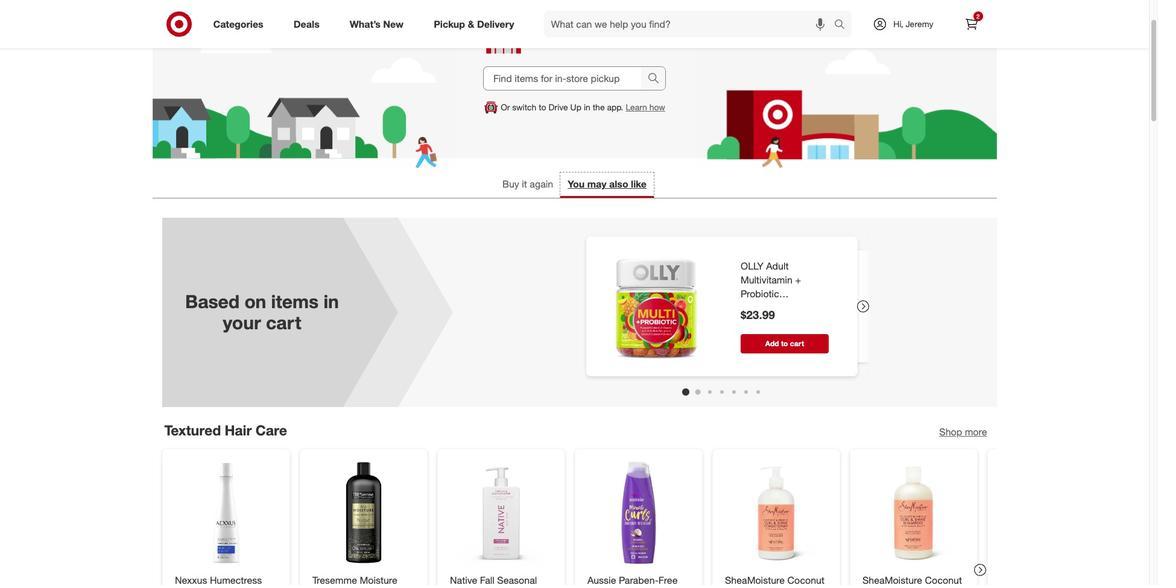 Task type: vqa. For each thing, say whether or not it's contained in the screenshot.
SOON inside the delivery as soon as 11am today
no



Task type: locate. For each thing, give the bounding box(es) containing it.
0 vertical spatial in
[[584, 102, 590, 112]]

search button
[[829, 11, 858, 40]]

on
[[245, 290, 266, 313]]

it
[[522, 178, 527, 190]]

probiotic
[[741, 287, 779, 299]]

in-store pickup at la beverly
[[531, 31, 657, 43]]

pickup left &
[[434, 18, 465, 30]]

tresemme moisture rich shampoo with vitamin e image
[[310, 459, 417, 566], [310, 459, 417, 566]]

to right add
[[781, 339, 788, 348]]

beverly
[[625, 31, 657, 43]]

learn how button
[[626, 101, 665, 113]]

adult
[[766, 260, 789, 272]]

pickup up la
[[584, 8, 641, 30]]

hi,
[[894, 19, 903, 29]]

olly adult multivitamin + probiotic supplement gummies - 70ct image
[[596, 246, 716, 367], [596, 246, 716, 367]]

pickup
[[584, 8, 641, 30], [434, 18, 465, 30]]

-
[[785, 315, 788, 327]]

or
[[501, 102, 510, 112]]

cart
[[266, 311, 301, 334], [790, 339, 804, 348]]

like
[[631, 178, 647, 190]]

0 vertical spatial to
[[539, 102, 546, 112]]

1 vertical spatial to
[[781, 339, 788, 348]]

70ct
[[791, 315, 810, 327]]

at
[[599, 31, 607, 43]]

0 horizontal spatial cart
[[266, 311, 301, 334]]

nexxus humectress ultimate moisture conditioner image
[[172, 459, 280, 566], [172, 459, 280, 566]]

cart right the your
[[266, 311, 301, 334]]

pickup
[[568, 31, 596, 43]]

$23.99
[[741, 308, 775, 322]]

in
[[584, 102, 590, 112], [324, 290, 339, 313]]

1 horizontal spatial to
[[781, 339, 788, 348]]

olly adult multivitamin + probiotic supplement gummies - 70ct link
[[741, 259, 829, 327]]

in-
[[531, 31, 543, 43]]

0 horizontal spatial pickup
[[434, 18, 465, 30]]

cart down 70ct
[[790, 339, 804, 348]]

in right up
[[584, 102, 590, 112]]

shop
[[939, 426, 962, 438]]

textured hair care
[[164, 422, 287, 438]]

how
[[650, 102, 665, 112]]

1 vertical spatial in
[[324, 290, 339, 313]]

buy it again
[[503, 178, 553, 190]]

drive
[[549, 102, 568, 112]]

cart inside based on items in your cart
[[266, 311, 301, 334]]

sheamoisture coconut & hibiscus curl & shine shampoo for thick curly hair image
[[860, 459, 967, 566], [860, 459, 967, 566]]

to left drive
[[539, 102, 546, 112]]

to
[[539, 102, 546, 112], [781, 339, 788, 348]]

0 horizontal spatial to
[[539, 102, 546, 112]]

multivitamin
[[741, 274, 792, 286]]

1 horizontal spatial pickup
[[584, 8, 641, 30]]

native fall seasonal vanilla & cactus flower shampoo - 16.5 fl oz image
[[447, 459, 555, 566], [447, 459, 555, 566]]

0 horizontal spatial in
[[324, 290, 339, 313]]

care
[[256, 422, 287, 438]]

&
[[468, 18, 474, 30]]

1 horizontal spatial cart
[[790, 339, 804, 348]]

sheamoisture coconut & hibiscus curl & shine conditioner for thick curly hair image
[[722, 459, 830, 566], [722, 459, 830, 566]]

store
[[543, 31, 565, 43]]

also
[[609, 178, 628, 190]]

categories link
[[203, 11, 279, 37]]

you
[[568, 178, 585, 190]]

the
[[593, 102, 605, 112]]

0 vertical spatial cart
[[266, 311, 301, 334]]

Find items for in-store pickup search field
[[484, 67, 641, 90]]

pickup inside pickup & delivery "link"
[[434, 18, 465, 30]]

what's
[[350, 18, 381, 30]]

aussie paraben-free miracle curls conditioner with coconut and jojoba oil image
[[585, 459, 692, 566], [585, 459, 692, 566]]

1 vertical spatial cart
[[790, 339, 804, 348]]

in right items at the left of the page
[[324, 290, 339, 313]]

jeremy
[[906, 19, 934, 29]]

may
[[587, 178, 607, 190]]



Task type: describe. For each thing, give the bounding box(es) containing it.
2
[[976, 13, 980, 20]]

deals
[[294, 18, 320, 30]]

supplement
[[741, 301, 793, 313]]

learn
[[626, 102, 647, 112]]

order pickup
[[531, 8, 641, 30]]

hi, jeremy
[[894, 19, 934, 29]]

search
[[829, 19, 858, 31]]

app.
[[607, 102, 623, 112]]

deals link
[[283, 11, 335, 37]]

to inside "button"
[[781, 339, 788, 348]]

shop more
[[939, 426, 987, 438]]

buy it again link
[[495, 173, 561, 198]]

delivery
[[477, 18, 514, 30]]

in inside based on items in your cart
[[324, 290, 339, 313]]

cart inside "button"
[[790, 339, 804, 348]]

2 link
[[958, 11, 985, 37]]

add
[[765, 339, 779, 348]]

what's new link
[[339, 11, 419, 37]]

+
[[795, 274, 801, 286]]

la
[[610, 31, 622, 43]]

again
[[530, 178, 553, 190]]

categories
[[213, 18, 263, 30]]

gummies
[[741, 315, 782, 327]]

based
[[185, 290, 240, 313]]

you may also like
[[568, 178, 647, 190]]

up
[[570, 102, 582, 112]]

more
[[965, 426, 987, 438]]

add to cart button
[[741, 334, 829, 353]]

textured
[[164, 422, 221, 438]]

new
[[383, 18, 404, 30]]

items
[[271, 290, 319, 313]]

based on items in your cart
[[185, 290, 339, 334]]

order
[[531, 8, 579, 30]]

hair
[[225, 422, 252, 438]]

olly
[[741, 260, 763, 272]]

add to cart
[[765, 339, 804, 348]]

buy
[[503, 178, 519, 190]]

shop more button
[[939, 425, 987, 439]]

what's new
[[350, 18, 404, 30]]

1 horizontal spatial in
[[584, 102, 590, 112]]

switch
[[512, 102, 536, 112]]

your
[[223, 311, 261, 334]]

pickup & delivery
[[434, 18, 514, 30]]

or switch to drive up in the app. learn how
[[501, 102, 665, 112]]

What can we help you find? suggestions appear below search field
[[544, 11, 838, 37]]

olly adult multivitamin + probiotic supplement gummies - 70ct
[[741, 260, 810, 327]]

pickup & delivery link
[[424, 11, 529, 37]]

you may also like link
[[561, 173, 654, 198]]



